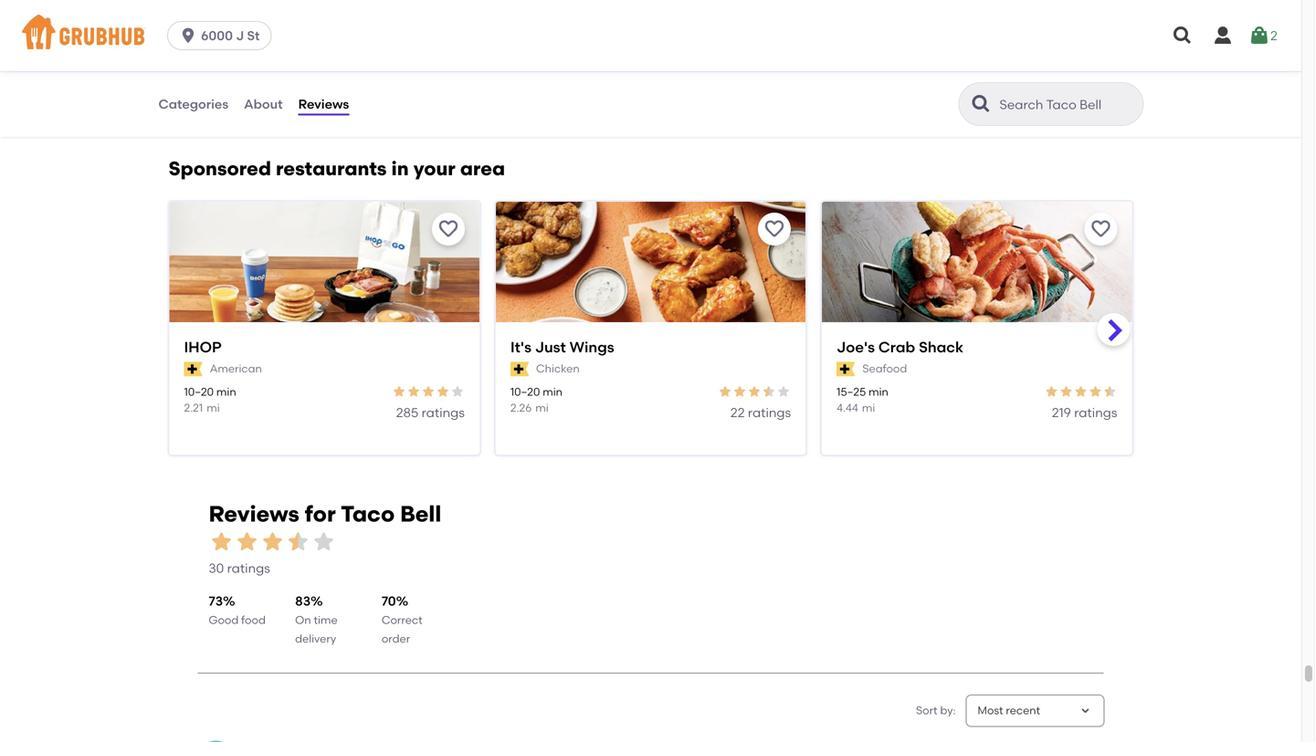 Task type: locate. For each thing, give the bounding box(es) containing it.
1 horizontal spatial subscription pass image
[[511, 362, 529, 377]]

1 horizontal spatial save this restaurant image
[[764, 219, 786, 240]]

1 horizontal spatial svg image
[[1213, 25, 1235, 47]]

subscription pass image
[[184, 362, 203, 377], [511, 362, 529, 377], [837, 362, 856, 377]]

subscription pass image down ihop on the top left
[[184, 362, 203, 377]]

6000 j st button
[[167, 21, 279, 50]]

2 save this restaurant button from the left
[[759, 213, 792, 246]]

15–25 min 4.44 mi
[[837, 386, 889, 415]]

about button
[[243, 71, 284, 137]]

area
[[460, 157, 505, 181]]

2 horizontal spatial subscription pass image
[[837, 362, 856, 377]]

mi inside the 10–20 min 2.26 mi
[[536, 402, 549, 415]]

svg image for 6000 j st
[[179, 27, 197, 45]]

mi for joe's crab shack
[[863, 402, 876, 415]]

6000 j st
[[201, 28, 260, 43]]

most recent
[[978, 705, 1041, 718]]

10–20
[[184, 386, 214, 399], [511, 386, 540, 399]]

mi right 2.21
[[207, 402, 220, 415]]

joe's crab shack
[[837, 339, 964, 356]]

most
[[978, 705, 1004, 718]]

0 horizontal spatial svg image
[[179, 27, 197, 45]]

15–25
[[837, 386, 867, 399]]

3 mi from the left
[[863, 402, 876, 415]]

mi inside 10–20 min 2.21 mi
[[207, 402, 220, 415]]

search icon image
[[971, 93, 993, 115]]

sort
[[917, 705, 938, 718]]

3 save this restaurant button from the left
[[1085, 213, 1118, 246]]

2 10–20 from the left
[[511, 386, 540, 399]]

subscription pass image down it's
[[511, 362, 529, 377]]

joe's crab shack link
[[837, 337, 1118, 358]]

ratings right 219
[[1075, 405, 1118, 421]]

by:
[[941, 705, 956, 718]]

30
[[209, 561, 224, 577]]

2 save this restaurant image from the left
[[764, 219, 786, 240]]

mi inside 15–25 min 4.44 mi
[[863, 402, 876, 415]]

just
[[535, 339, 566, 356]]

Search Taco Bell search field
[[998, 96, 1138, 113]]

reviews
[[298, 96, 349, 112], [209, 501, 300, 528]]

2 subscription pass image from the left
[[511, 362, 529, 377]]

1 svg image from the left
[[1173, 25, 1194, 47]]

285
[[396, 405, 419, 421]]

min inside 15–25 min 4.44 mi
[[869, 386, 889, 399]]

min down chicken on the left of page
[[543, 386, 563, 399]]

ratings right 285
[[422, 405, 465, 421]]

83 on time delivery
[[295, 594, 338, 646]]

correct
[[382, 614, 423, 627]]

mi right 4.44
[[863, 402, 876, 415]]

min inside 10–20 min 2.21 mi
[[216, 386, 236, 399]]

reviews button
[[298, 71, 350, 137]]

0 horizontal spatial mi
[[207, 402, 220, 415]]

10–20 inside 10–20 min 2.21 mi
[[184, 386, 214, 399]]

svg image
[[1173, 25, 1194, 47], [1213, 25, 1235, 47]]

save this restaurant image for it's just wings
[[764, 219, 786, 240]]

restaurants
[[276, 157, 387, 181]]

0 horizontal spatial subscription pass image
[[184, 362, 203, 377]]

ihop link
[[184, 337, 465, 358]]

10–20 for it's just wings
[[511, 386, 540, 399]]

svg image inside 6000 j st button
[[179, 27, 197, 45]]

min inside the 10–20 min 2.26 mi
[[543, 386, 563, 399]]

ratings
[[422, 405, 465, 421], [748, 405, 792, 421], [1075, 405, 1118, 421], [227, 561, 270, 577]]

order
[[382, 633, 410, 646]]

1 horizontal spatial mi
[[536, 402, 549, 415]]

reviews for reviews
[[298, 96, 349, 112]]

0 horizontal spatial save this restaurant image
[[438, 219, 460, 240]]

2 mi from the left
[[536, 402, 549, 415]]

4.44
[[837, 402, 859, 415]]

j
[[236, 28, 244, 43]]

svg image
[[1249, 25, 1271, 47], [179, 27, 197, 45]]

0 vertical spatial reviews
[[298, 96, 349, 112]]

1 vertical spatial reviews
[[209, 501, 300, 528]]

1 min from the left
[[216, 386, 236, 399]]

2 horizontal spatial min
[[869, 386, 889, 399]]

73
[[209, 594, 223, 610]]

ratings right 22
[[748, 405, 792, 421]]

3 subscription pass image from the left
[[837, 362, 856, 377]]

2 horizontal spatial mi
[[863, 402, 876, 415]]

1 10–20 from the left
[[184, 386, 214, 399]]

star icon image
[[392, 385, 407, 399], [407, 385, 421, 399], [421, 385, 436, 399], [436, 385, 450, 399], [450, 385, 465, 399], [718, 385, 733, 399], [733, 385, 748, 399], [748, 385, 762, 399], [762, 385, 777, 399], [762, 385, 777, 399], [777, 385, 792, 399], [1045, 385, 1060, 399], [1060, 385, 1074, 399], [1074, 385, 1089, 399], [1089, 385, 1103, 399], [1103, 385, 1118, 399], [1103, 385, 1118, 399], [209, 530, 234, 555], [234, 530, 260, 555], [260, 530, 286, 555], [286, 530, 311, 555], [286, 530, 311, 555], [311, 530, 337, 555]]

seafood
[[863, 362, 908, 376]]

shack
[[919, 339, 964, 356]]

0 horizontal spatial 10–20
[[184, 386, 214, 399]]

ratings right the "30"
[[227, 561, 270, 577]]

reviews up the '30 ratings'
[[209, 501, 300, 528]]

caret down icon image
[[1079, 705, 1093, 719]]

save this restaurant button
[[432, 213, 465, 246], [759, 213, 792, 246], [1085, 213, 1118, 246]]

22
[[731, 405, 745, 421]]

1 save this restaurant button from the left
[[432, 213, 465, 246]]

svg image inside 2 'button'
[[1249, 25, 1271, 47]]

about
[[244, 96, 283, 112]]

chicken
[[536, 362, 580, 376]]

0 horizontal spatial save this restaurant button
[[432, 213, 465, 246]]

1 horizontal spatial 10–20
[[511, 386, 540, 399]]

1 horizontal spatial min
[[543, 386, 563, 399]]

bell
[[400, 501, 442, 528]]

2 min from the left
[[543, 386, 563, 399]]

subscription pass image up 15–25
[[837, 362, 856, 377]]

save this restaurant image
[[438, 219, 460, 240], [764, 219, 786, 240]]

min down seafood
[[869, 386, 889, 399]]

0 horizontal spatial svg image
[[1173, 25, 1194, 47]]

0 horizontal spatial min
[[216, 386, 236, 399]]

main navigation navigation
[[0, 0, 1302, 71]]

min down "american"
[[216, 386, 236, 399]]

mi right the 2.26
[[536, 402, 549, 415]]

in
[[392, 157, 409, 181]]

1 save this restaurant image from the left
[[438, 219, 460, 240]]

3 min from the left
[[869, 386, 889, 399]]

reviews inside button
[[298, 96, 349, 112]]

your
[[414, 157, 456, 181]]

2 horizontal spatial save this restaurant button
[[1085, 213, 1118, 246]]

1 horizontal spatial svg image
[[1249, 25, 1271, 47]]

22 ratings
[[731, 405, 792, 421]]

ihop logo image
[[170, 202, 480, 355]]

1 mi from the left
[[207, 402, 220, 415]]

mi
[[207, 402, 220, 415], [536, 402, 549, 415], [863, 402, 876, 415]]

1 horizontal spatial save this restaurant button
[[759, 213, 792, 246]]

6000
[[201, 28, 233, 43]]

min
[[216, 386, 236, 399], [543, 386, 563, 399], [869, 386, 889, 399]]

reviews right about at top
[[298, 96, 349, 112]]

70 correct order
[[382, 594, 423, 646]]

10–20 inside the 10–20 min 2.26 mi
[[511, 386, 540, 399]]

1 subscription pass image from the left
[[184, 362, 203, 377]]

10–20 up the 2.26
[[511, 386, 540, 399]]

10–20 up 2.21
[[184, 386, 214, 399]]

it's just wings
[[511, 339, 615, 356]]

ihop
[[184, 339, 222, 356]]

2
[[1271, 28, 1278, 43]]

time
[[314, 614, 338, 627]]



Task type: vqa. For each thing, say whether or not it's contained in the screenshot.
"by:"
yes



Task type: describe. For each thing, give the bounding box(es) containing it.
good
[[209, 614, 239, 627]]

285 ratings
[[396, 405, 465, 421]]

categories
[[159, 96, 229, 112]]

mi for ihop
[[207, 402, 220, 415]]

sponsored restaurants in your area
[[169, 157, 505, 181]]

min for it's just wings
[[543, 386, 563, 399]]

219 ratings
[[1053, 405, 1118, 421]]

70
[[382, 594, 396, 610]]

on
[[295, 614, 311, 627]]

save this restaurant button for joe's
[[1085, 213, 1118, 246]]

min for ihop
[[216, 386, 236, 399]]

reviews for reviews for taco bell
[[209, 501, 300, 528]]

save this restaurant image
[[1091, 219, 1113, 240]]

wings
[[570, 339, 615, 356]]

sort by:
[[917, 705, 956, 718]]

american
[[210, 362, 262, 376]]

joe's
[[837, 339, 876, 356]]

subscription pass image for it's just wings
[[511, 362, 529, 377]]

food
[[241, 614, 266, 627]]

2 svg image from the left
[[1213, 25, 1235, 47]]

subscription pass image for ihop
[[184, 362, 203, 377]]

10–20 min 2.26 mi
[[511, 386, 563, 415]]

ratings for ihop
[[422, 405, 465, 421]]

2.21
[[184, 402, 203, 415]]

joe's crab shack logo image
[[823, 202, 1133, 355]]

delivery
[[295, 633, 336, 646]]

svg image for 2
[[1249, 25, 1271, 47]]

30 ratings
[[209, 561, 270, 577]]

219
[[1053, 405, 1072, 421]]

83
[[295, 594, 311, 610]]

save this restaurant image for ihop
[[438, 219, 460, 240]]

it's just wings logo image
[[496, 202, 806, 355]]

73 good food
[[209, 594, 266, 627]]

st
[[247, 28, 260, 43]]

taco
[[341, 501, 395, 528]]

ratings for it's just wings
[[748, 405, 792, 421]]

it's just wings link
[[511, 337, 792, 358]]

min for joe's crab shack
[[869, 386, 889, 399]]

reviews for taco bell
[[209, 501, 442, 528]]

2 button
[[1249, 19, 1278, 52]]

Sort by: field
[[978, 704, 1041, 720]]

categories button
[[158, 71, 230, 137]]

recent
[[1007, 705, 1041, 718]]

subscription pass image for joe's crab shack
[[837, 362, 856, 377]]

sponsored
[[169, 157, 271, 181]]

it's
[[511, 339, 532, 356]]

ratings for joe's crab shack
[[1075, 405, 1118, 421]]

2.26
[[511, 402, 532, 415]]

10–20 min 2.21 mi
[[184, 386, 236, 415]]

for
[[305, 501, 336, 528]]

10–20 for ihop
[[184, 386, 214, 399]]

save this restaurant button for it's
[[759, 213, 792, 246]]

crab
[[879, 339, 916, 356]]

mi for it's just wings
[[536, 402, 549, 415]]



